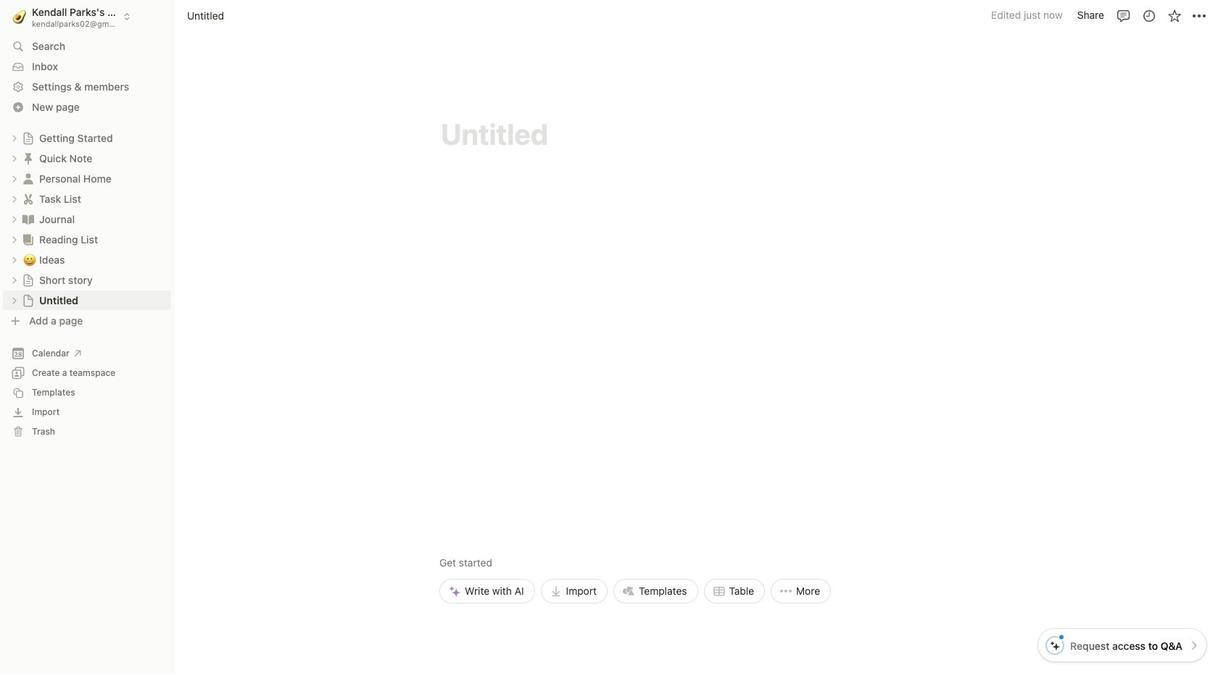 Task type: describe. For each thing, give the bounding box(es) containing it.
2 open image from the top
[[10, 174, 19, 183]]

comments image
[[1117, 8, 1131, 23]]

1 open image from the top
[[10, 154, 19, 163]]

4 open image from the top
[[10, 296, 19, 305]]

3 open image from the top
[[10, 276, 19, 285]]

2 open image from the top
[[10, 235, 19, 244]]

3 open image from the top
[[10, 195, 19, 203]]

5 open image from the top
[[10, 256, 19, 264]]



Task type: vqa. For each thing, say whether or not it's contained in the screenshot.
3rd Open image from the bottom of the page
yes



Task type: locate. For each thing, give the bounding box(es) containing it.
updates image
[[1142, 8, 1157, 23]]

😀 image
[[23, 251, 36, 268]]

change page icon image
[[22, 132, 35, 145], [21, 151, 36, 166], [21, 172, 36, 186], [21, 192, 36, 206], [21, 212, 36, 227], [21, 232, 36, 247], [22, 274, 35, 287], [22, 294, 35, 307]]

🥑 image
[[13, 7, 26, 26]]

open image
[[10, 134, 19, 143], [10, 174, 19, 183], [10, 195, 19, 203], [10, 215, 19, 224], [10, 256, 19, 264]]

menu
[[440, 455, 831, 604]]

1 open image from the top
[[10, 134, 19, 143]]

open image
[[10, 154, 19, 163], [10, 235, 19, 244], [10, 276, 19, 285], [10, 296, 19, 305]]

4 open image from the top
[[10, 215, 19, 224]]

favorite image
[[1167, 8, 1182, 23]]



